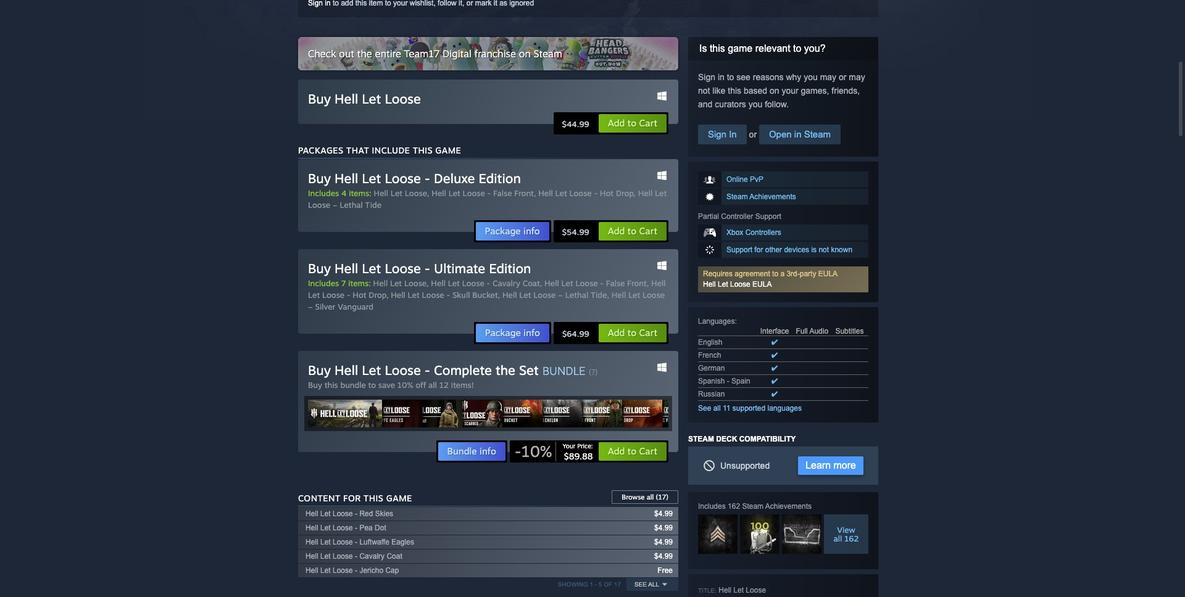 Task type: describe. For each thing, give the bounding box(es) containing it.
content for this game
[[298, 493, 412, 504]]

not inside sign in to see reasons why you may or may not like this based on your games, friends, and curators you follow.
[[698, 86, 710, 96]]

on inside check out the entire team17 digital franchise on steam link
[[519, 48, 531, 60]]

package info for buy hell let loose - deluxe edition
[[485, 225, 540, 237]]

loose down the include
[[385, 170, 421, 186]]

and
[[698, 99, 713, 109]]

buy hell let loose - deluxe edition
[[308, 170, 521, 186]]

subtitles
[[836, 327, 864, 336]]

loose down hell let loose - pea dot
[[333, 538, 353, 547]]

games,
[[801, 86, 830, 96]]

buy hell let loose - ultimate edition
[[308, 261, 531, 277]]

162 inside view all 162
[[845, 534, 859, 544]]

hell let loose - red skies
[[306, 510, 393, 519]]

buy hell let loose - complete the set bundle (?)
[[308, 362, 598, 378]]

sign in
[[708, 129, 737, 140]]

achievements inside steam achievements link
[[750, 193, 796, 201]]

coat
[[387, 553, 402, 561]]

open in steam
[[769, 129, 831, 140]]

0 horizontal spatial support
[[727, 246, 753, 254]]

package info link for buy hell let loose - deluxe edition
[[475, 222, 550, 241]]

compatibility
[[739, 435, 796, 444]]

loose, for ultimate
[[404, 278, 429, 288]]

0 horizontal spatial game
[[435, 145, 461, 156]]

in for sign
[[718, 72, 725, 82]]

out
[[339, 48, 354, 60]]

add to cart link for buy hell let loose - complete the set
[[598, 442, 667, 462]]

like
[[713, 86, 726, 96]]

1 may from the left
[[820, 72, 837, 82]]

hot inside hell let loose, hell let loose - false front, hell let loose - hot drop, hell let loose – lethal tide
[[600, 188, 614, 198]]

dot
[[375, 524, 386, 533]]

deck
[[716, 435, 737, 444]]

languages :
[[698, 317, 737, 326]]

cart for buy hell let loose - deluxe edition
[[639, 225, 658, 237]]

loose down includes 4 items:
[[308, 200, 330, 210]]

for
[[755, 246, 763, 254]]

tide,
[[591, 290, 609, 300]]

learn more link
[[798, 457, 864, 475]]

on inside sign in to see reasons why you may or may not like this based on your games, friends, and curators you follow.
[[770, 86, 780, 96]]

– inside hell let loose, hell let loose - false front, hell let loose - hot drop, hell let loose – lethal tide
[[333, 200, 338, 210]]

why
[[786, 72, 802, 82]]

package for ultimate
[[485, 327, 521, 339]]

loose up hell let loose - pea dot
[[333, 510, 353, 519]]

✔ for german
[[772, 364, 778, 373]]

browse
[[622, 493, 645, 502]]

title: hell let loose
[[698, 587, 766, 595]]

complete
[[434, 362, 492, 378]]

french
[[698, 351, 721, 360]]

loose, for deluxe
[[405, 188, 429, 198]]

add to cart link for buy hell let loose - deluxe edition
[[598, 222, 667, 241]]

german
[[698, 364, 725, 373]]

off
[[416, 380, 426, 390]]

digital
[[443, 48, 472, 60]]

sign in link
[[698, 125, 747, 144]]

bundle info
[[447, 446, 496, 458]]

add for buy hell let loose - deluxe edition
[[608, 225, 625, 237]]

2 vertical spatial info
[[480, 446, 496, 458]]

loose down deluxe on the left top of the page
[[463, 188, 485, 198]]

loose down coat,
[[534, 290, 556, 300]]

includes for buy hell let loose - ultimate edition
[[308, 278, 339, 288]]

1 vertical spatial or
[[747, 130, 759, 140]]

5
[[599, 582, 602, 588]]

agreement
[[735, 270, 770, 278]]

4
[[341, 188, 347, 198]]

packages
[[298, 145, 344, 156]]

this is a flammenwerfer, it werfs flammen image
[[740, 515, 780, 554]]

hot inside hell let loose, hell let loose - cavalry coat, hell let loose - false front, hell let loose - hot drop, hell let loose - skull bucket, hell let loose – lethal tide, hell let loose – silver vanguard
[[353, 290, 367, 300]]

hell inside requires agreement to a 3rd-party eula hell let loose eula
[[703, 280, 716, 289]]

devices
[[784, 246, 810, 254]]

full audio
[[796, 327, 829, 336]]

other
[[765, 246, 782, 254]]

in for open
[[795, 129, 802, 140]]

requires
[[703, 270, 733, 278]]

drop, inside hell let loose, hell let loose - false front, hell let loose - hot drop, hell let loose – lethal tide
[[616, 188, 636, 198]]

2 vertical spatial includes
[[698, 503, 726, 511]]

cap
[[386, 567, 399, 575]]

packages that include this game
[[298, 145, 461, 156]]

party
[[800, 270, 817, 278]]

more
[[834, 461, 856, 471]]

✔ for spanish - spain
[[772, 377, 778, 386]]

your price: $89.88
[[563, 443, 593, 462]]

showing 1 - 5 of 17
[[558, 582, 621, 588]]

loose down hell let loose - red skies
[[333, 524, 353, 533]]

4 buy from the top
[[308, 362, 331, 378]]

spain
[[732, 377, 751, 386]]

steam down online
[[727, 193, 748, 201]]

1 horizontal spatial not
[[819, 246, 829, 254]]

coat,
[[523, 278, 542, 288]]

0 vertical spatial 162
[[728, 503, 740, 511]]

cart for buy hell let loose - complete the set
[[639, 446, 658, 458]]

to inside sign in to see reasons why you may or may not like this based on your games, friends, and curators you follow.
[[727, 72, 734, 82]]

online pvp
[[727, 175, 764, 184]]

curators
[[715, 99, 746, 109]]

is this game relevant to you?
[[700, 43, 826, 54]]

all for browse all (17)
[[647, 493, 654, 502]]

set
[[519, 362, 539, 378]]

loose up the skull
[[462, 278, 485, 288]]

view
[[837, 525, 856, 535]]

skull
[[453, 290, 470, 300]]

steam left deck
[[688, 435, 714, 444]]

spanish
[[698, 377, 725, 386]]

spanish - spain
[[698, 377, 751, 386]]

steam up this is a flammenwerfer, it werfs flammen image at the bottom of the page
[[742, 503, 764, 511]]

all
[[648, 582, 659, 588]]

loose down entire
[[385, 91, 421, 107]]

3rd-
[[787, 270, 800, 278]]

1 vertical spatial 10%
[[522, 442, 552, 461]]

check
[[308, 48, 336, 60]]

hell let loose, hell let loose - false front, hell let loose - hot drop, hell let loose – lethal tide
[[308, 188, 667, 210]]

bundle info link
[[437, 442, 506, 462]]

2 vertical spatial –
[[308, 302, 313, 312]]

vanguard
[[338, 302, 374, 312]]

items: for buy hell let loose - ultimate edition
[[348, 278, 371, 288]]

entire
[[375, 48, 401, 60]]

in
[[729, 129, 737, 140]]

sign in to see reasons why you may or may not like this based on your games, friends, and curators you follow.
[[698, 72, 866, 109]]

xbox
[[727, 228, 744, 237]]

drop, inside hell let loose, hell let loose - cavalry coat, hell let loose - false front, hell let loose - hot drop, hell let loose - skull bucket, hell let loose – lethal tide, hell let loose – silver vanguard
[[369, 290, 389, 300]]

that
[[346, 145, 369, 156]]

1 add to cart link from the top
[[598, 114, 667, 133]]

see for see all
[[635, 582, 647, 588]]

buy for buy hell let loose - deluxe edition
[[308, 170, 331, 186]]

controller
[[721, 212, 753, 221]]

$89.88
[[564, 451, 593, 462]]

all for view all 162
[[834, 534, 842, 544]]

1 horizontal spatial game
[[728, 43, 753, 54]]

buy for buy hell let loose - ultimate edition
[[308, 261, 331, 277]]

1 vertical spatial –
[[558, 290, 563, 300]]

pea
[[360, 524, 373, 533]]

loose right the tide,
[[643, 290, 665, 300]]

showing
[[558, 582, 588, 588]]

road block ahead! image
[[782, 515, 822, 554]]

lethal inside hell let loose, hell let loose - false front, hell let loose - hot drop, hell let loose – lethal tide
[[340, 200, 363, 210]]

sergeant image
[[698, 515, 738, 554]]

silver
[[315, 302, 336, 312]]

1 cart from the top
[[639, 117, 658, 129]]

check out the entire team17 digital franchise on steam
[[308, 48, 562, 60]]

sign for sign in
[[708, 129, 727, 140]]

jericho
[[360, 567, 383, 575]]

package info for buy hell let loose - ultimate edition
[[485, 327, 540, 339]]

✔ for french
[[772, 351, 778, 360]]

controllers
[[746, 228, 781, 237]]

1
[[590, 582, 593, 588]]

7
[[341, 278, 346, 288]]

to right the $64.99
[[628, 327, 637, 339]]

includes 7 items:
[[308, 278, 371, 288]]

all for see all 11 supported languages
[[714, 404, 721, 413]]

package info link for buy hell let loose - ultimate edition
[[475, 324, 550, 343]]

loose up buy this bundle to save 10% off all 12 items!
[[385, 362, 421, 378]]

free
[[658, 567, 673, 575]]

1 add to cart from the top
[[608, 117, 658, 129]]

content
[[298, 493, 341, 504]]

cavalry inside hell let loose, hell let loose - cavalry coat, hell let loose - false front, hell let loose - hot drop, hell let loose - skull bucket, hell let loose – lethal tide, hell let loose – silver vanguard
[[493, 278, 521, 288]]

buy for buy this bundle to save 10% off all 12 items!
[[308, 380, 322, 390]]

let inside requires agreement to a 3rd-party eula hell let loose eula
[[718, 280, 728, 289]]

edition for buy hell let loose - ultimate edition
[[489, 261, 531, 277]]



Task type: vqa. For each thing, say whether or not it's contained in the screenshot.
rightmost $25.49
no



Task type: locate. For each thing, give the bounding box(es) containing it.
buy this bundle to save 10% off all 12 items!
[[308, 380, 474, 390]]

xbox controllers link
[[698, 225, 869, 241]]

add to cart link down the tide,
[[598, 324, 667, 343]]

add right price:
[[608, 446, 625, 458]]

to left save
[[368, 380, 376, 390]]

0 horizontal spatial eula
[[753, 280, 772, 289]]

sign inside sign in to see reasons why you may or may not like this based on your games, friends, and curators you follow.
[[698, 72, 716, 82]]

loose left ultimate
[[385, 261, 421, 277]]

0 vertical spatial cavalry
[[493, 278, 521, 288]]

3 ✔ from the top
[[772, 364, 778, 373]]

loose left the skull
[[422, 290, 444, 300]]

edition up coat,
[[489, 261, 531, 277]]

eula down agreement
[[753, 280, 772, 289]]

package info link down hell let loose, hell let loose - false front, hell let loose - hot drop, hell let loose – lethal tide
[[475, 222, 550, 241]]

3 $4.99 from the top
[[654, 538, 673, 547]]

0 vertical spatial items:
[[349, 188, 372, 198]]

1 vertical spatial package
[[485, 327, 521, 339]]

the right out
[[357, 48, 372, 60]]

1 vertical spatial see
[[635, 582, 647, 588]]

all right road block ahead! image
[[834, 534, 842, 544]]

to right the $44.99
[[628, 117, 637, 129]]

2 add from the top
[[608, 225, 625, 237]]

0 horizontal spatial drop,
[[369, 290, 389, 300]]

in inside sign in to see reasons why you may or may not like this based on your games, friends, and curators you follow.
[[718, 72, 725, 82]]

you down based at the top right of page
[[749, 99, 763, 109]]

edition up hell let loose, hell let loose - false front, hell let loose - hot drop, hell let loose – lethal tide
[[479, 170, 521, 186]]

2 may from the left
[[849, 72, 866, 82]]

0 vertical spatial package
[[485, 225, 521, 237]]

items: right 7
[[348, 278, 371, 288]]

info for buy hell let loose - ultimate edition
[[524, 327, 540, 339]]

or up friends, on the top
[[839, 72, 847, 82]]

1 vertical spatial info
[[524, 327, 540, 339]]

deluxe
[[434, 170, 475, 186]]

0 vertical spatial false
[[493, 188, 512, 198]]

to
[[793, 43, 802, 54], [727, 72, 734, 82], [628, 117, 637, 129], [628, 225, 637, 237], [772, 270, 779, 278], [628, 327, 637, 339], [368, 380, 376, 390], [628, 446, 637, 458]]

includes left 7
[[308, 278, 339, 288]]

1 package info from the top
[[485, 225, 540, 237]]

1 vertical spatial cavalry
[[360, 553, 385, 561]]

10% left your
[[522, 442, 552, 461]]

this inside sign in to see reasons why you may or may not like this based on your games, friends, and curators you follow.
[[728, 86, 742, 96]]

0 horizontal spatial on
[[519, 48, 531, 60]]

may up friends, on the top
[[849, 72, 866, 82]]

all left 11
[[714, 404, 721, 413]]

let
[[362, 91, 381, 107], [362, 170, 381, 186], [391, 188, 403, 198], [449, 188, 461, 198], [555, 188, 567, 198], [655, 188, 667, 198], [362, 261, 381, 277], [390, 278, 402, 288], [448, 278, 460, 288], [562, 278, 573, 288], [718, 280, 728, 289], [308, 290, 320, 300], [408, 290, 420, 300], [519, 290, 531, 300], [629, 290, 640, 300], [362, 362, 381, 378], [320, 510, 331, 519], [320, 524, 331, 533], [320, 538, 331, 547], [320, 553, 331, 561], [320, 567, 331, 575], [734, 587, 744, 595]]

includes
[[308, 188, 339, 198], [308, 278, 339, 288], [698, 503, 726, 511]]

is
[[812, 246, 817, 254]]

0 vertical spatial in
[[718, 72, 725, 82]]

0 vertical spatial not
[[698, 86, 710, 96]]

see all 11 supported languages link
[[698, 404, 802, 413]]

luftwaffe
[[360, 538, 390, 547]]

add to cart right $54.99
[[608, 225, 658, 237]]

1 horizontal spatial drop,
[[616, 188, 636, 198]]

0 vertical spatial you
[[804, 72, 818, 82]]

4 $4.99 from the top
[[654, 553, 673, 561]]

to left a at the right top of page
[[772, 270, 779, 278]]

interface
[[760, 327, 789, 336]]

1 vertical spatial not
[[819, 246, 829, 254]]

hell let loose - luftwaffe eagles
[[306, 538, 414, 547]]

0 vertical spatial package info link
[[475, 222, 550, 241]]

based
[[744, 86, 768, 96]]

hell let loose - cavalry coat
[[306, 553, 402, 561]]

loose, inside hell let loose, hell let loose - false front, hell let loose - hot drop, hell let loose – lethal tide
[[405, 188, 429, 198]]

$4.99 for hell let loose - luftwaffe eagles
[[654, 538, 673, 547]]

buy for buy hell let loose
[[308, 91, 331, 107]]

loose down the hell let loose - cavalry coat
[[333, 567, 353, 575]]

0 horizontal spatial may
[[820, 72, 837, 82]]

you up games,
[[804, 72, 818, 82]]

12
[[439, 380, 449, 390]]

1 vertical spatial eula
[[753, 280, 772, 289]]

1 vertical spatial 162
[[845, 534, 859, 544]]

sign for sign in to see reasons why you may or may not like this based on your games, friends, and curators you follow.
[[698, 72, 716, 82]]

$4.99 for hell let loose - pea dot
[[654, 524, 673, 533]]

this up buy hell let loose - deluxe edition at left top
[[413, 145, 433, 156]]

lethal left the tide,
[[565, 290, 589, 300]]

xbox controllers
[[727, 228, 781, 237]]

1 horizontal spatial or
[[839, 72, 847, 82]]

3 cart from the top
[[639, 327, 658, 339]]

info up set
[[524, 327, 540, 339]]

1 add from the top
[[608, 117, 625, 129]]

0 vertical spatial drop,
[[616, 188, 636, 198]]

items: right 4
[[349, 188, 372, 198]]

add to cart right the $44.99
[[608, 117, 658, 129]]

add to cart link up browse
[[598, 442, 667, 462]]

0 vertical spatial info
[[524, 225, 540, 237]]

add to cart for buy hell let loose - ultimate edition
[[608, 327, 658, 339]]

0 horizontal spatial in
[[718, 72, 725, 82]]

a
[[781, 270, 785, 278]]

3 add to cart link from the top
[[598, 324, 667, 343]]

support for other devices is not known link
[[698, 242, 869, 258]]

cavalry
[[493, 278, 521, 288], [360, 553, 385, 561]]

includes up sergeant image
[[698, 503, 726, 511]]

1 vertical spatial achievements
[[765, 503, 812, 511]]

buy hell let loose
[[308, 91, 421, 107]]

loose down includes 7 items:
[[322, 290, 345, 300]]

this
[[710, 43, 725, 54], [728, 86, 742, 96], [413, 145, 433, 156], [325, 380, 338, 390]]

2 ✔ from the top
[[772, 351, 778, 360]]

0 horizontal spatial front,
[[514, 188, 536, 198]]

1 package from the top
[[485, 225, 521, 237]]

sign left the in
[[708, 129, 727, 140]]

1 vertical spatial front,
[[627, 278, 649, 288]]

to left you?
[[793, 43, 802, 54]]

all left "12"
[[429, 380, 437, 390]]

2 $4.99 from the top
[[654, 524, 673, 533]]

– down includes 4 items:
[[333, 200, 338, 210]]

loose right title:
[[746, 587, 766, 595]]

add to cart down the tide,
[[608, 327, 658, 339]]

to left see
[[727, 72, 734, 82]]

0 vertical spatial front,
[[514, 188, 536, 198]]

all
[[429, 380, 437, 390], [714, 404, 721, 413], [647, 493, 654, 502], [834, 534, 842, 544]]

eagles
[[392, 538, 414, 547]]

0 horizontal spatial the
[[357, 48, 372, 60]]

0 horizontal spatial you
[[749, 99, 763, 109]]

1 horizontal spatial cavalry
[[493, 278, 521, 288]]

2 package info from the top
[[485, 327, 540, 339]]

1 horizontal spatial you
[[804, 72, 818, 82]]

2 buy from the top
[[308, 170, 331, 186]]

game up see
[[728, 43, 753, 54]]

✔ for russian
[[772, 390, 778, 399]]

add to cart for buy hell let loose - deluxe edition
[[608, 225, 658, 237]]

$4.99 for hell let loose - cavalry coat
[[654, 553, 673, 561]]

1 horizontal spatial see
[[698, 404, 712, 413]]

achievements up road block ahead! image
[[765, 503, 812, 511]]

the left set
[[496, 362, 516, 378]]

loose,
[[405, 188, 429, 198], [404, 278, 429, 288]]

learn more
[[806, 461, 856, 471]]

0 vertical spatial edition
[[479, 170, 521, 186]]

cavalry up jericho
[[360, 553, 385, 561]]

to up browse
[[628, 446, 637, 458]]

0 vertical spatial game
[[728, 43, 753, 54]]

0 horizontal spatial –
[[308, 302, 313, 312]]

0 vertical spatial the
[[357, 48, 372, 60]]

$44.99
[[562, 119, 589, 129]]

162 right road block ahead! image
[[845, 534, 859, 544]]

in up like
[[718, 72, 725, 82]]

loose up $54.99
[[570, 188, 592, 198]]

1 vertical spatial support
[[727, 246, 753, 254]]

1 vertical spatial drop,
[[369, 290, 389, 300]]

friends,
[[832, 86, 860, 96]]

✔
[[772, 338, 778, 347], [772, 351, 778, 360], [772, 364, 778, 373], [772, 377, 778, 386], [772, 390, 778, 399]]

loose, down buy hell let loose - ultimate edition
[[404, 278, 429, 288]]

see left the all
[[635, 582, 647, 588]]

4 add to cart from the top
[[608, 446, 658, 458]]

package info down hell let loose, hell let loose - false front, hell let loose - hot drop, hell let loose – lethal tide
[[485, 225, 540, 237]]

1 horizontal spatial support
[[756, 212, 782, 221]]

5 buy from the top
[[308, 380, 322, 390]]

online
[[727, 175, 748, 184]]

1 vertical spatial package info link
[[475, 324, 550, 343]]

2 cart from the top
[[639, 225, 658, 237]]

162 up sergeant image
[[728, 503, 740, 511]]

2 horizontal spatial –
[[558, 290, 563, 300]]

2 package from the top
[[485, 327, 521, 339]]

see all
[[635, 582, 659, 588]]

add to cart link
[[598, 114, 667, 133], [598, 222, 667, 241], [598, 324, 667, 343], [598, 442, 667, 462]]

check out the entire team17 digital franchise on steam link
[[298, 37, 679, 70]]

english
[[698, 338, 723, 347]]

items:
[[349, 188, 372, 198], [348, 278, 371, 288]]

steam deck compatibility
[[688, 435, 796, 444]]

false inside hell let loose, hell let loose - false front, hell let loose - hot drop, hell let loose – lethal tide
[[493, 188, 512, 198]]

cavalry up bucket,
[[493, 278, 521, 288]]

you?
[[804, 43, 826, 54]]

1 vertical spatial sign
[[708, 129, 727, 140]]

bundle
[[340, 380, 366, 390]]

1 vertical spatial includes
[[308, 278, 339, 288]]

2 add to cart link from the top
[[598, 222, 667, 241]]

1 horizontal spatial lethal
[[565, 290, 589, 300]]

on right franchise at the left of page
[[519, 48, 531, 60]]

to inside requires agreement to a 3rd-party eula hell let loose eula
[[772, 270, 779, 278]]

1 ✔ from the top
[[772, 338, 778, 347]]

may up games,
[[820, 72, 837, 82]]

1 horizontal spatial 10%
[[522, 442, 552, 461]]

0 vertical spatial sign
[[698, 72, 716, 82]]

0 horizontal spatial false
[[493, 188, 512, 198]]

game up deluxe on the left top of the page
[[435, 145, 461, 156]]

browse all (17)
[[622, 493, 669, 502]]

4 add from the top
[[608, 446, 625, 458]]

add for buy hell let loose - complete the set
[[608, 446, 625, 458]]

steam right the open
[[804, 129, 831, 140]]

add to cart link for buy hell let loose - ultimate edition
[[598, 324, 667, 343]]

cart
[[639, 117, 658, 129], [639, 225, 658, 237], [639, 327, 658, 339], [639, 446, 658, 458]]

for
[[343, 493, 361, 504]]

0 horizontal spatial not
[[698, 86, 710, 96]]

0 vertical spatial or
[[839, 72, 847, 82]]

add to cart link right the $44.99
[[598, 114, 667, 133]]

loose, down buy hell let loose - deluxe edition at left top
[[405, 188, 429, 198]]

this right is
[[710, 43, 725, 54]]

on up follow.
[[770, 86, 780, 96]]

4 ✔ from the top
[[772, 377, 778, 386]]

0 horizontal spatial 10%
[[398, 380, 413, 390]]

items!
[[451, 380, 474, 390]]

1 vertical spatial items:
[[348, 278, 371, 288]]

package down hell let loose, hell let loose - false front, hell let loose - hot drop, hell let loose – lethal tide
[[485, 225, 521, 237]]

audio
[[810, 327, 829, 336]]

$54.99
[[562, 227, 589, 237]]

add right $54.99
[[608, 225, 625, 237]]

0 horizontal spatial hot
[[353, 290, 367, 300]]

4 cart from the top
[[639, 446, 658, 458]]

0 vertical spatial eula
[[819, 270, 838, 278]]

0 horizontal spatial 162
[[728, 503, 740, 511]]

1 vertical spatial hot
[[353, 290, 367, 300]]

0 vertical spatial support
[[756, 212, 782, 221]]

add for buy hell let loose - ultimate edition
[[608, 327, 625, 339]]

include
[[372, 145, 410, 156]]

0 vertical spatial –
[[333, 200, 338, 210]]

info for buy hell let loose - deluxe edition
[[524, 225, 540, 237]]

loose, inside hell let loose, hell let loose - cavalry coat, hell let loose - false front, hell let loose - hot drop, hell let loose - skull bucket, hell let loose – lethal tide, hell let loose – silver vanguard
[[404, 278, 429, 288]]

1 vertical spatial package info
[[485, 327, 540, 339]]

0 vertical spatial lethal
[[340, 200, 363, 210]]

support up controllers
[[756, 212, 782, 221]]

buy
[[308, 91, 331, 107], [308, 170, 331, 186], [308, 261, 331, 277], [308, 362, 331, 378], [308, 380, 322, 390]]

1 vertical spatial loose,
[[404, 278, 429, 288]]

partial controller support
[[698, 212, 782, 221]]

1 horizontal spatial on
[[770, 86, 780, 96]]

1 horizontal spatial the
[[496, 362, 516, 378]]

1 vertical spatial game
[[435, 145, 461, 156]]

loose up the tide,
[[576, 278, 598, 288]]

or right the in
[[747, 130, 759, 140]]

this left the bundle
[[325, 380, 338, 390]]

0 horizontal spatial or
[[747, 130, 759, 140]]

not right is
[[819, 246, 829, 254]]

1 horizontal spatial –
[[333, 200, 338, 210]]

reasons
[[753, 72, 784, 82]]

bundle
[[543, 364, 586, 378]]

skies
[[375, 510, 393, 519]]

package info link up set
[[475, 324, 550, 343]]

items: for buy hell let loose - deluxe edition
[[349, 188, 372, 198]]

1 vertical spatial the
[[496, 362, 516, 378]]

0 vertical spatial hot
[[600, 188, 614, 198]]

see for see all 11 supported languages
[[698, 404, 712, 413]]

package down hell let loose, hell let loose - cavalry coat, hell let loose - false front, hell let loose - hot drop, hell let loose - skull bucket, hell let loose – lethal tide, hell let loose – silver vanguard
[[485, 327, 521, 339]]

loose up hell let loose - jericho cap
[[333, 553, 353, 561]]

includes for buy hell let loose - deluxe edition
[[308, 188, 339, 198]]

10% left off
[[398, 380, 413, 390]]

3 add to cart from the top
[[608, 327, 658, 339]]

0 horizontal spatial cavalry
[[360, 553, 385, 561]]

package
[[485, 225, 521, 237], [485, 327, 521, 339]]

all inside view all 162
[[834, 534, 842, 544]]

0 vertical spatial package info
[[485, 225, 540, 237]]

–
[[333, 200, 338, 210], [558, 290, 563, 300], [308, 302, 313, 312]]

false
[[493, 188, 512, 198], [606, 278, 625, 288]]

1 package info link from the top
[[475, 222, 550, 241]]

0 horizontal spatial lethal
[[340, 200, 363, 210]]

in right the open
[[795, 129, 802, 140]]

1 horizontal spatial hot
[[600, 188, 614, 198]]

includes left 4
[[308, 188, 339, 198]]

known
[[831, 246, 853, 254]]

-10%
[[515, 442, 552, 461]]

add to cart link right $54.99
[[598, 222, 667, 241]]

3 buy from the top
[[308, 261, 331, 277]]

1 horizontal spatial false
[[606, 278, 625, 288]]

11
[[723, 404, 731, 413]]

lethal inside hell let loose, hell let loose - cavalry coat, hell let loose - false front, hell let loose - hot drop, hell let loose - skull bucket, hell let loose – lethal tide, hell let loose – silver vanguard
[[565, 290, 589, 300]]

1 vertical spatial lethal
[[565, 290, 589, 300]]

package info up set
[[485, 327, 540, 339]]

false inside hell let loose, hell let loose - cavalry coat, hell let loose - false front, hell let loose - hot drop, hell let loose - skull bucket, hell let loose – lethal tide, hell let loose – silver vanguard
[[606, 278, 625, 288]]

view all 162
[[834, 525, 859, 544]]

on
[[519, 48, 531, 60], [770, 86, 780, 96]]

4 add to cart link from the top
[[598, 442, 667, 462]]

eula
[[819, 270, 838, 278], [753, 280, 772, 289]]

0 vertical spatial on
[[519, 48, 531, 60]]

hot
[[600, 188, 614, 198], [353, 290, 367, 300]]

your
[[782, 86, 799, 96]]

info right bundle
[[480, 446, 496, 458]]

steam right franchise at the left of page
[[534, 48, 562, 60]]

ultimate
[[434, 261, 485, 277]]

1 $4.99 from the top
[[654, 510, 673, 519]]

you
[[804, 72, 818, 82], [749, 99, 763, 109]]

1 vertical spatial in
[[795, 129, 802, 140]]

loose inside requires agreement to a 3rd-party eula hell let loose eula
[[730, 280, 751, 289]]

edition for buy hell let loose - deluxe edition
[[479, 170, 521, 186]]

0 vertical spatial achievements
[[750, 193, 796, 201]]

all left (17)
[[647, 493, 654, 502]]

not up "and"
[[698, 86, 710, 96]]

1 horizontal spatial may
[[849, 72, 866, 82]]

0 vertical spatial includes
[[308, 188, 339, 198]]

supported
[[733, 404, 766, 413]]

support down xbox on the top
[[727, 246, 753, 254]]

1 horizontal spatial front,
[[627, 278, 649, 288]]

tide
[[365, 200, 382, 210]]

$4.99
[[654, 510, 673, 519], [654, 524, 673, 533], [654, 538, 673, 547], [654, 553, 673, 561]]

1 vertical spatial edition
[[489, 261, 531, 277]]

sign up like
[[698, 72, 716, 82]]

add right the $44.99
[[608, 117, 625, 129]]

package for deluxe
[[485, 225, 521, 237]]

1 vertical spatial on
[[770, 86, 780, 96]]

– left silver
[[308, 302, 313, 312]]

cart for buy hell let loose - ultimate edition
[[639, 327, 658, 339]]

this up 'curators'
[[728, 86, 742, 96]]

learn
[[806, 461, 831, 471]]

to right $54.99
[[628, 225, 637, 237]]

see down 'russian'
[[698, 404, 712, 413]]

5 ✔ from the top
[[772, 390, 778, 399]]

add to cart for buy hell let loose - complete the set
[[608, 446, 658, 458]]

1 horizontal spatial in
[[795, 129, 802, 140]]

or inside sign in to see reasons why you may or may not like this based on your games, friends, and curators you follow.
[[839, 72, 847, 82]]

achievements down online pvp link
[[750, 193, 796, 201]]

see
[[698, 404, 712, 413], [635, 582, 647, 588]]

0 vertical spatial 10%
[[398, 380, 413, 390]]

✔ for english
[[772, 338, 778, 347]]

add to cart
[[608, 117, 658, 129], [608, 225, 658, 237], [608, 327, 658, 339], [608, 446, 658, 458]]

1 vertical spatial false
[[606, 278, 625, 288]]

$4.99 for hell let loose - red skies
[[654, 510, 673, 519]]

2 add to cart from the top
[[608, 225, 658, 237]]

1 horizontal spatial 162
[[845, 534, 859, 544]]

3 add from the top
[[608, 327, 625, 339]]

1 horizontal spatial eula
[[819, 270, 838, 278]]

team17
[[404, 48, 440, 60]]

1 vertical spatial you
[[749, 99, 763, 109]]

0 vertical spatial see
[[698, 404, 712, 413]]

front, inside hell let loose, hell let loose - false front, hell let loose - hot drop, hell let loose – lethal tide
[[514, 188, 536, 198]]

2 package info link from the top
[[475, 324, 550, 343]]

1 buy from the top
[[308, 91, 331, 107]]

full
[[796, 327, 808, 336]]

front, inside hell let loose, hell let loose - cavalry coat, hell let loose - false front, hell let loose - hot drop, hell let loose - skull bucket, hell let loose – lethal tide, hell let loose – silver vanguard
[[627, 278, 649, 288]]



